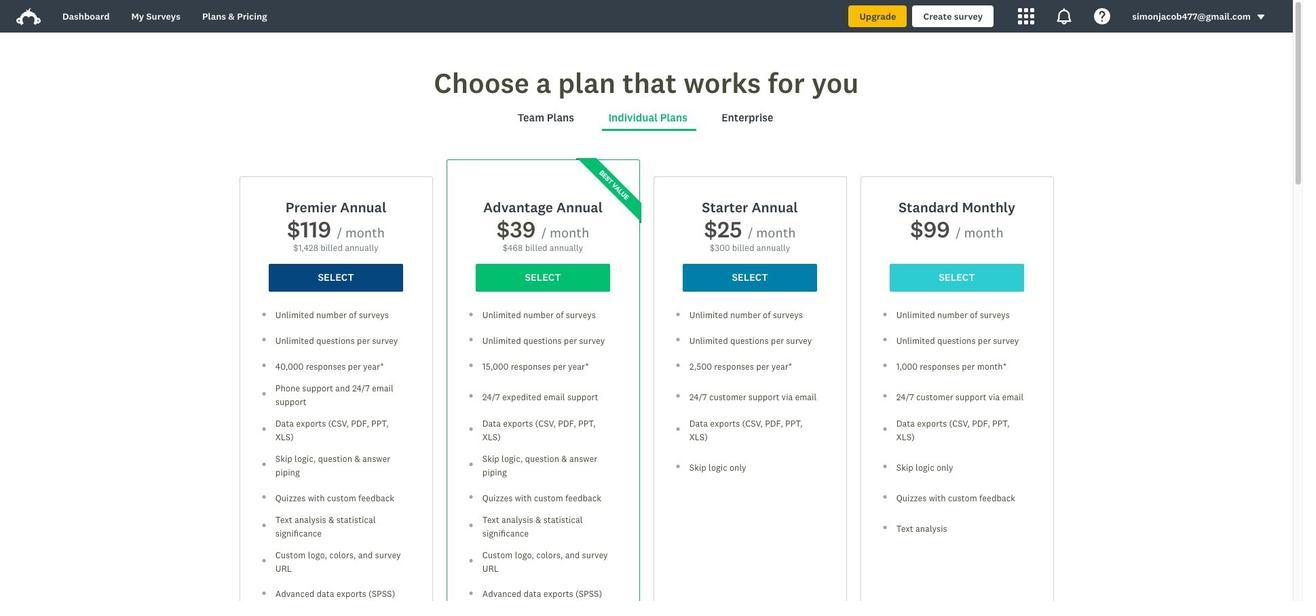 Task type: describe. For each thing, give the bounding box(es) containing it.
dropdown arrow image
[[1257, 12, 1267, 22]]

1 products icon image from the left
[[1019, 8, 1035, 24]]



Task type: vqa. For each thing, say whether or not it's contained in the screenshot.
Help Icon
yes



Task type: locate. For each thing, give the bounding box(es) containing it.
1 horizontal spatial products icon image
[[1057, 8, 1073, 24]]

help icon image
[[1095, 8, 1111, 24]]

0 horizontal spatial products icon image
[[1019, 8, 1035, 24]]

2 products icon image from the left
[[1057, 8, 1073, 24]]

products icon image
[[1019, 8, 1035, 24], [1057, 8, 1073, 24]]

surveymonkey logo image
[[16, 8, 41, 25]]



